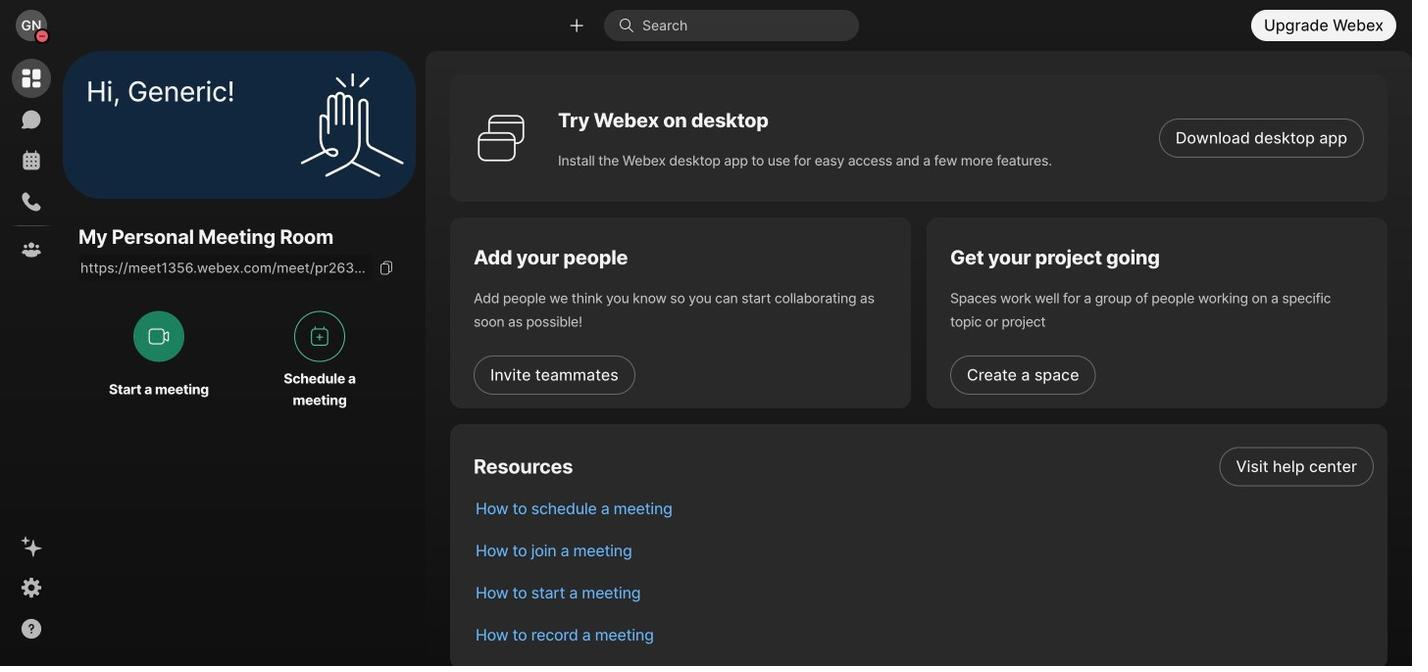 Task type: locate. For each thing, give the bounding box(es) containing it.
2 list item from the top
[[460, 488, 1388, 531]]

list item
[[460, 446, 1388, 488], [460, 488, 1388, 531], [460, 531, 1388, 573], [460, 573, 1388, 615], [460, 615, 1388, 657]]

two hands high fiving image
[[293, 66, 411, 184]]

None text field
[[78, 254, 373, 282]]

webex tab list
[[12, 59, 51, 270]]

navigation
[[0, 51, 63, 667]]

3 list item from the top
[[460, 531, 1388, 573]]

1 list item from the top
[[460, 446, 1388, 488]]



Task type: vqa. For each thing, say whether or not it's contained in the screenshot.
search_18 icon
no



Task type: describe. For each thing, give the bounding box(es) containing it.
4 list item from the top
[[460, 573, 1388, 615]]

5 list item from the top
[[460, 615, 1388, 657]]



